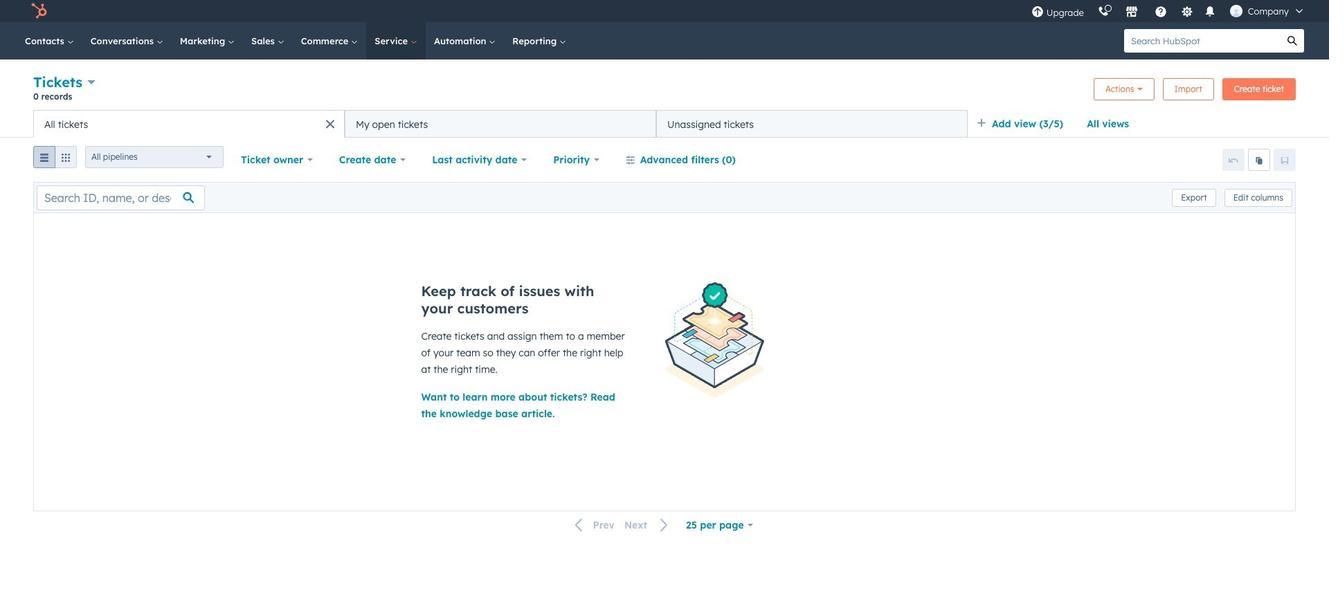 Task type: vqa. For each thing, say whether or not it's contained in the screenshot.
Page
no



Task type: locate. For each thing, give the bounding box(es) containing it.
menu
[[1024, 0, 1312, 22]]

banner
[[33, 72, 1296, 110]]

pagination navigation
[[567, 516, 677, 535]]

group
[[33, 146, 77, 174]]



Task type: describe. For each thing, give the bounding box(es) containing it.
marketplaces image
[[1125, 6, 1138, 19]]

jacob simon image
[[1230, 5, 1242, 17]]

Search ID, name, or description search field
[[37, 185, 205, 210]]

Search HubSpot search field
[[1124, 29, 1281, 53]]



